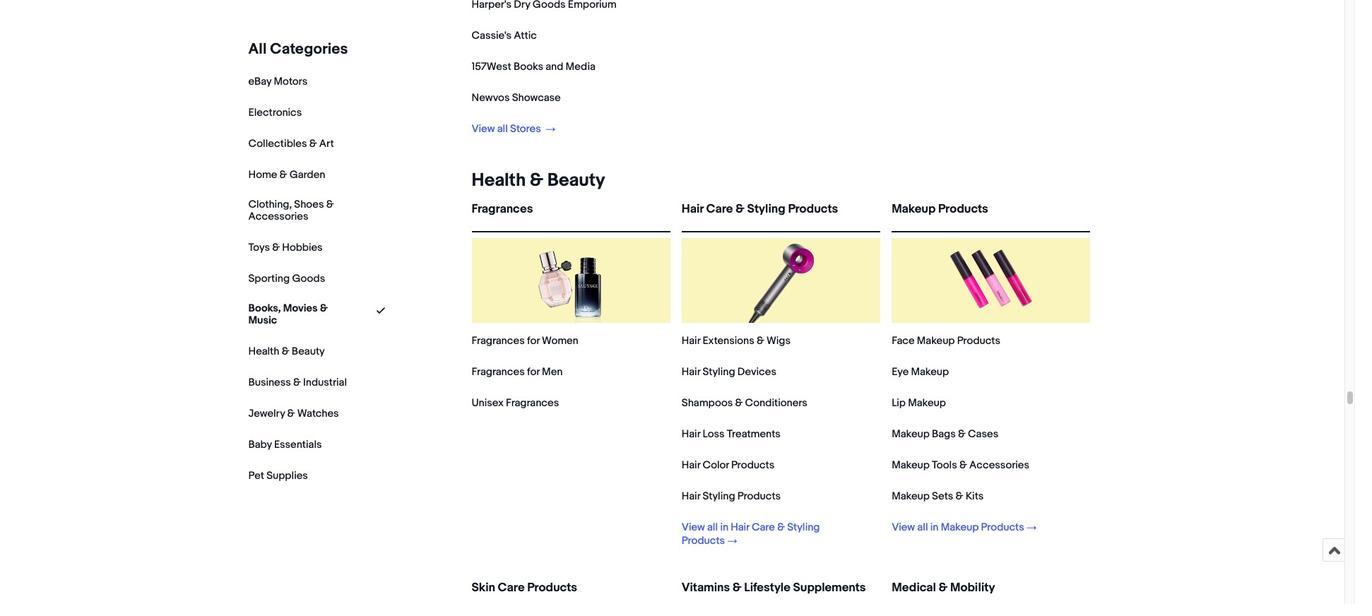 Task type: describe. For each thing, give the bounding box(es) containing it.
view all stores
[[472, 122, 543, 136]]

accessories for makeup tools & accessories
[[969, 459, 1030, 472]]

lip makeup link
[[892, 396, 946, 410]]

hair care & styling products image
[[739, 238, 824, 323]]

clothing, shoes & accessories
[[248, 198, 334, 223]]

care for &
[[706, 202, 733, 216]]

baby essentials
[[248, 438, 322, 451]]

pet supplies
[[248, 469, 308, 482]]

collectibles & art
[[248, 137, 334, 151]]

face makeup products
[[892, 334, 1001, 348]]

shoes
[[294, 198, 324, 211]]

hair styling products link
[[682, 490, 781, 503]]

all for hair
[[707, 521, 718, 534]]

home & garden
[[248, 168, 325, 182]]

electronics link
[[248, 106, 302, 119]]

hair color products
[[682, 459, 775, 472]]

unisex
[[472, 396, 504, 410]]

hair for hair loss treatments
[[682, 428, 700, 441]]

cases
[[968, 428, 999, 441]]

hair loss treatments
[[682, 428, 781, 441]]

books, movies & music
[[248, 302, 328, 327]]

in for care
[[720, 521, 729, 534]]

lip makeup
[[892, 396, 946, 410]]

products inside the view all in hair care & styling products
[[682, 534, 725, 548]]

newvos showcase link
[[472, 91, 561, 105]]

skin care products link
[[472, 581, 670, 604]]

treatments
[[727, 428, 781, 441]]

jewelry & watches
[[248, 407, 339, 420]]

0 vertical spatial beauty
[[547, 170, 605, 191]]

1 vertical spatial health & beauty
[[248, 345, 325, 358]]

art
[[319, 137, 334, 151]]

all
[[248, 40, 267, 59]]

wigs
[[767, 334, 791, 348]]

baby essentials link
[[248, 438, 322, 451]]

medical & mobility
[[892, 581, 995, 595]]

vitamins
[[682, 581, 730, 595]]

hair styling devices
[[682, 365, 777, 379]]

1 vertical spatial health
[[248, 345, 279, 358]]

hair extensions & wigs link
[[682, 334, 791, 348]]

color
[[703, 459, 729, 472]]

products inside skin care products link
[[527, 581, 577, 595]]

pet supplies link
[[248, 469, 308, 482]]

newvos showcase
[[472, 91, 561, 105]]

women
[[542, 334, 579, 348]]

hair extensions & wigs
[[682, 334, 791, 348]]

fragrances for men link
[[472, 365, 563, 379]]

categories
[[270, 40, 348, 59]]

& inside books, movies & music
[[320, 302, 328, 315]]

157west books and media
[[472, 60, 596, 73]]

face makeup products link
[[892, 334, 1001, 348]]

goods
[[292, 272, 325, 285]]

makeup products image
[[949, 238, 1034, 323]]

pet
[[248, 469, 264, 482]]

hair care & styling products
[[682, 202, 838, 216]]

eye makeup link
[[892, 365, 949, 379]]

makeup sets & kits link
[[892, 490, 984, 503]]

view for makeup products
[[892, 521, 915, 534]]

toys & hobbies link
[[248, 241, 323, 254]]

lifestyle
[[744, 581, 791, 595]]

hair loss treatments link
[[682, 428, 781, 441]]

hair for hair extensions & wigs
[[682, 334, 700, 348]]

cassie's
[[472, 29, 512, 42]]

books, movies & music link
[[248, 302, 347, 327]]

unisex fragrances link
[[472, 396, 559, 410]]

hair for hair care & styling products
[[682, 202, 704, 216]]

vitamins & lifestyle supplements
[[682, 581, 866, 595]]

media
[[566, 60, 596, 73]]

collectibles
[[248, 137, 307, 151]]

157west books and media link
[[472, 60, 596, 73]]

ebay motors link
[[248, 75, 307, 88]]

supplies
[[266, 469, 308, 482]]

watches
[[297, 407, 339, 420]]

0 horizontal spatial all
[[497, 122, 508, 136]]

fragrances for fragrances for men
[[472, 365, 525, 379]]

hobbies
[[282, 241, 323, 254]]

hair for hair styling products
[[682, 490, 700, 503]]

& inside the view all in hair care & styling products
[[777, 521, 785, 534]]

loss
[[703, 428, 725, 441]]

unisex fragrances
[[472, 396, 559, 410]]

0 horizontal spatial view
[[472, 122, 495, 136]]

fragrances for fragrances
[[472, 202, 533, 216]]

hair inside the view all in hair care & styling products
[[731, 521, 749, 534]]

1 vertical spatial health & beauty link
[[248, 345, 325, 358]]

& inside clothing, shoes & accessories
[[326, 198, 334, 211]]

stores
[[510, 122, 541, 136]]

baby
[[248, 438, 272, 451]]

movies
[[283, 302, 318, 315]]

hair styling devices link
[[682, 365, 777, 379]]



Task type: locate. For each thing, give the bounding box(es) containing it.
medical & mobility link
[[892, 581, 1091, 604]]

vitamins & lifestyle supplements link
[[682, 581, 881, 604]]

ebay
[[248, 75, 271, 88]]

1 horizontal spatial accessories
[[969, 459, 1030, 472]]

shampoos
[[682, 396, 733, 410]]

eye makeup
[[892, 365, 949, 379]]

skin
[[472, 581, 495, 595]]

hair color products link
[[682, 459, 775, 472]]

all for makeup
[[917, 521, 928, 534]]

sporting goods link
[[248, 272, 325, 285]]

1 horizontal spatial beauty
[[547, 170, 605, 191]]

industrial
[[303, 376, 347, 389]]

2 horizontal spatial all
[[917, 521, 928, 534]]

products inside hair care & styling products link
[[788, 202, 838, 216]]

accessories down cases
[[969, 459, 1030, 472]]

business & industrial link
[[248, 376, 347, 389]]

health & beauty up business & industrial on the bottom
[[248, 345, 325, 358]]

makeup bags & cases
[[892, 428, 999, 441]]

makeup products link
[[892, 202, 1091, 228]]

1 horizontal spatial health & beauty
[[472, 170, 605, 191]]

1 horizontal spatial view
[[682, 521, 705, 534]]

2 horizontal spatial care
[[752, 521, 775, 534]]

health & beauty up fragrances link
[[472, 170, 605, 191]]

electronics
[[248, 106, 302, 119]]

business & industrial
[[248, 376, 347, 389]]

toys
[[248, 241, 270, 254]]

1 horizontal spatial care
[[706, 202, 733, 216]]

face
[[892, 334, 915, 348]]

health & beauty link up fragrances link
[[466, 170, 605, 191]]

2 in from the left
[[930, 521, 939, 534]]

view all in hair care & styling products
[[682, 521, 820, 548]]

books
[[514, 60, 543, 73]]

supplements
[[793, 581, 866, 595]]

0 vertical spatial for
[[527, 334, 540, 348]]

men
[[542, 365, 563, 379]]

& inside 'link'
[[939, 581, 948, 595]]

care inside the view all in hair care & styling products
[[752, 521, 775, 534]]

1 horizontal spatial all
[[707, 521, 718, 534]]

clothing, shoes & accessories link
[[248, 198, 347, 223]]

view all in hair care & styling products link
[[682, 521, 861, 548]]

cassie's attic link
[[472, 29, 537, 42]]

view inside the view all in hair care & styling products
[[682, 521, 705, 534]]

0 horizontal spatial care
[[498, 581, 525, 595]]

view all stores link
[[472, 122, 556, 136]]

1 horizontal spatial in
[[930, 521, 939, 534]]

&
[[309, 137, 317, 151], [280, 168, 287, 182], [530, 170, 543, 191], [326, 198, 334, 211], [736, 202, 745, 216], [272, 241, 280, 254], [320, 302, 328, 315], [757, 334, 764, 348], [282, 345, 289, 358], [293, 376, 301, 389], [735, 396, 743, 410], [287, 407, 295, 420], [958, 428, 966, 441], [960, 459, 967, 472], [956, 490, 963, 503], [777, 521, 785, 534], [733, 581, 742, 595], [939, 581, 948, 595]]

ebay motors
[[248, 75, 307, 88]]

health & beauty link up business & industrial on the bottom
[[248, 345, 325, 358]]

1 vertical spatial beauty
[[292, 345, 325, 358]]

in down hair styling products
[[720, 521, 729, 534]]

0 vertical spatial care
[[706, 202, 733, 216]]

care
[[706, 202, 733, 216], [752, 521, 775, 534], [498, 581, 525, 595]]

0 vertical spatial accessories
[[248, 210, 308, 223]]

jewelry & watches link
[[248, 407, 339, 420]]

skin care products
[[472, 581, 577, 595]]

1 for from the top
[[527, 334, 540, 348]]

hair styling products
[[682, 490, 781, 503]]

0 vertical spatial health
[[472, 170, 526, 191]]

newvos
[[472, 91, 510, 105]]

beauty up business & industrial on the bottom
[[292, 345, 325, 358]]

sets
[[932, 490, 953, 503]]

accessories inside clothing, shoes & accessories
[[248, 210, 308, 223]]

all left stores
[[497, 122, 508, 136]]

view for hair care & styling products
[[682, 521, 705, 534]]

home
[[248, 168, 277, 182]]

accessories up toys & hobbies
[[248, 210, 308, 223]]

view down hair styling products
[[682, 521, 705, 534]]

styling
[[747, 202, 786, 216], [703, 365, 735, 379], [703, 490, 735, 503], [787, 521, 820, 534]]

0 horizontal spatial health & beauty
[[248, 345, 325, 358]]

0 horizontal spatial beauty
[[292, 345, 325, 358]]

all down hair styling products
[[707, 521, 718, 534]]

lip
[[892, 396, 906, 410]]

essentials
[[274, 438, 322, 451]]

health
[[472, 170, 526, 191], [248, 345, 279, 358]]

157west
[[472, 60, 511, 73]]

accessories for clothing, shoes & accessories
[[248, 210, 308, 223]]

for left men
[[527, 365, 540, 379]]

makeup
[[892, 202, 936, 216], [917, 334, 955, 348], [911, 365, 949, 379], [908, 396, 946, 410], [892, 428, 930, 441], [892, 459, 930, 472], [892, 490, 930, 503], [941, 521, 979, 534]]

garden
[[290, 168, 325, 182]]

health down the music at the left of the page
[[248, 345, 279, 358]]

home & garden link
[[248, 168, 325, 182]]

1 vertical spatial for
[[527, 365, 540, 379]]

makeup tools & accessories link
[[892, 459, 1030, 472]]

view
[[472, 122, 495, 136], [682, 521, 705, 534], [892, 521, 915, 534]]

collectibles & art link
[[248, 137, 334, 151]]

styling inside the view all in hair care & styling products
[[787, 521, 820, 534]]

for for men
[[527, 365, 540, 379]]

fragrances link
[[472, 202, 670, 228]]

all
[[497, 122, 508, 136], [707, 521, 718, 534], [917, 521, 928, 534]]

toys & hobbies
[[248, 241, 323, 254]]

business
[[248, 376, 291, 389]]

0 vertical spatial health & beauty link
[[466, 170, 605, 191]]

jewelry
[[248, 407, 285, 420]]

makeup sets & kits
[[892, 490, 984, 503]]

kits
[[966, 490, 984, 503]]

1 vertical spatial accessories
[[969, 459, 1030, 472]]

0 horizontal spatial accessories
[[248, 210, 308, 223]]

motors
[[274, 75, 307, 88]]

0 horizontal spatial in
[[720, 521, 729, 534]]

makeup products
[[892, 202, 988, 216]]

tools
[[932, 459, 957, 472]]

all categories
[[248, 40, 348, 59]]

for
[[527, 334, 540, 348], [527, 365, 540, 379]]

shampoos & conditioners
[[682, 396, 808, 410]]

hair
[[682, 202, 704, 216], [682, 334, 700, 348], [682, 365, 700, 379], [682, 428, 700, 441], [682, 459, 700, 472], [682, 490, 700, 503], [731, 521, 749, 534]]

for left women at bottom left
[[527, 334, 540, 348]]

2 horizontal spatial view
[[892, 521, 915, 534]]

1 in from the left
[[720, 521, 729, 534]]

cassie's attic
[[472, 29, 537, 42]]

music
[[248, 313, 277, 327]]

products
[[788, 202, 838, 216], [938, 202, 988, 216], [957, 334, 1001, 348], [731, 459, 775, 472], [738, 490, 781, 503], [981, 521, 1025, 534], [682, 534, 725, 548], [527, 581, 577, 595]]

beauty up fragrances link
[[547, 170, 605, 191]]

fragrances for fragrances for women
[[472, 334, 525, 348]]

care for products
[[498, 581, 525, 595]]

for for women
[[527, 334, 540, 348]]

hair for hair color products
[[682, 459, 700, 472]]

fragrances image
[[529, 238, 613, 323]]

1 vertical spatial care
[[752, 521, 775, 534]]

1 horizontal spatial health & beauty link
[[466, 170, 605, 191]]

books,
[[248, 302, 281, 315]]

showcase
[[512, 91, 561, 105]]

all down makeup sets & kits link
[[917, 521, 928, 534]]

in down makeup sets & kits link
[[930, 521, 939, 534]]

bags
[[932, 428, 956, 441]]

hair for hair styling devices
[[682, 365, 700, 379]]

0 horizontal spatial health & beauty link
[[248, 345, 325, 358]]

view down newvos
[[472, 122, 495, 136]]

2 vertical spatial care
[[498, 581, 525, 595]]

makeup tools & accessories
[[892, 459, 1030, 472]]

health down the view all stores
[[472, 170, 526, 191]]

1 horizontal spatial health
[[472, 170, 526, 191]]

attic
[[514, 29, 537, 42]]

shampoos & conditioners link
[[682, 396, 808, 410]]

in for products
[[930, 521, 939, 534]]

extensions
[[703, 334, 754, 348]]

products inside makeup products link
[[938, 202, 988, 216]]

all inside the view all in hair care & styling products
[[707, 521, 718, 534]]

0 horizontal spatial health
[[248, 345, 279, 358]]

2 for from the top
[[527, 365, 540, 379]]

sporting goods
[[248, 272, 325, 285]]

fragrances for women
[[472, 334, 579, 348]]

0 vertical spatial health & beauty
[[472, 170, 605, 191]]

fragrances
[[472, 202, 533, 216], [472, 334, 525, 348], [472, 365, 525, 379], [506, 396, 559, 410]]

view down makeup sets & kits
[[892, 521, 915, 534]]

in inside the view all in hair care & styling products
[[720, 521, 729, 534]]



Task type: vqa. For each thing, say whether or not it's contained in the screenshot.
Make Offer link
no



